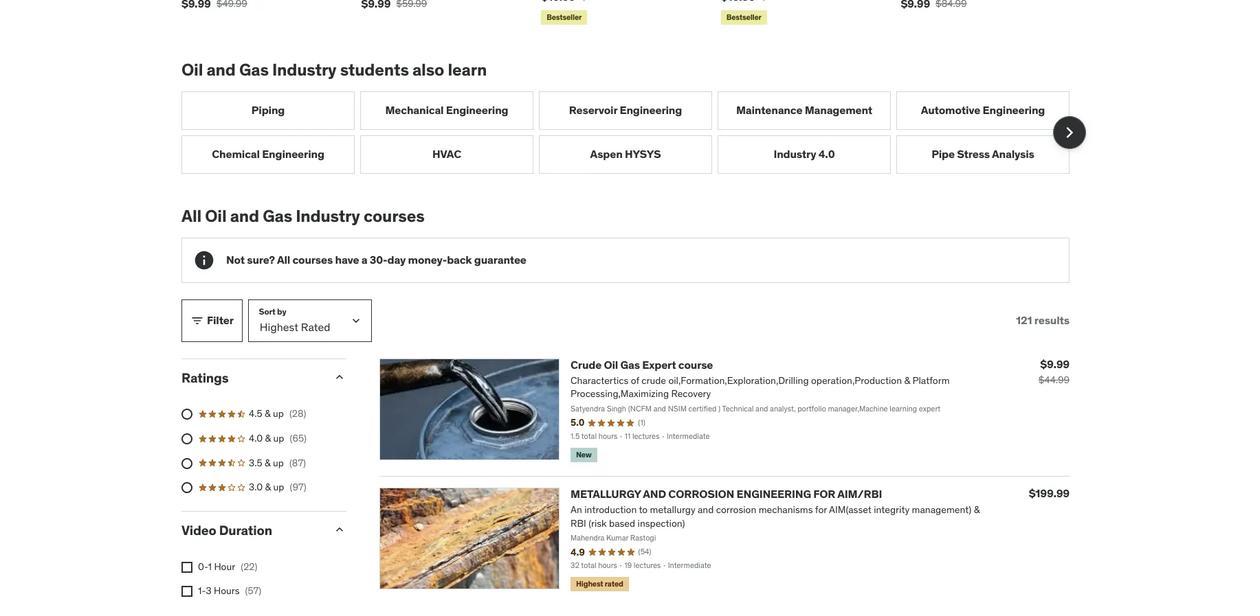 Task type: locate. For each thing, give the bounding box(es) containing it.
$199.99
[[1029, 487, 1070, 500]]

guarantee
[[474, 253, 527, 267]]

0 vertical spatial small image
[[190, 314, 204, 328]]

oil
[[182, 59, 203, 80], [205, 206, 227, 227], [604, 358, 618, 372]]

4.0
[[819, 147, 835, 161], [249, 433, 263, 445]]

engineering up hysys
[[620, 103, 682, 117]]

0 horizontal spatial courses
[[293, 253, 333, 267]]

small image
[[333, 370, 347, 384]]

hysys
[[625, 147, 661, 161]]

(57)
[[245, 585, 262, 598]]

all oil and gas industry courses
[[182, 206, 425, 227]]

oil for all
[[205, 206, 227, 227]]

2 up from the top
[[273, 433, 284, 445]]

2 & from the top
[[265, 433, 271, 445]]

crude oil  gas  expert course link
[[571, 358, 713, 372]]

& right 4.5
[[265, 408, 271, 420]]

121 results status
[[1016, 314, 1070, 327]]

aim/rbi
[[838, 487, 882, 501]]

up left (87)
[[273, 457, 284, 469]]

0 horizontal spatial oil
[[182, 59, 203, 80]]

1
[[208, 561, 212, 573]]

up for 4.0 & up
[[273, 433, 284, 445]]

back
[[447, 253, 472, 267]]

students
[[340, 59, 409, 80]]

gas
[[239, 59, 269, 80], [263, 206, 292, 227], [621, 358, 640, 372]]

stress
[[957, 147, 990, 161]]

up for 3.0 & up
[[273, 481, 284, 494]]

and up not
[[230, 206, 259, 227]]

(87)
[[289, 457, 306, 469]]

2 horizontal spatial oil
[[604, 358, 618, 372]]

results
[[1035, 314, 1070, 327]]

&
[[265, 408, 271, 420], [265, 433, 271, 445], [265, 457, 271, 469], [265, 481, 271, 494]]

maintenance management
[[736, 103, 873, 117]]

& right 3.5
[[265, 457, 271, 469]]

up left '(28)'
[[273, 408, 284, 420]]

1 horizontal spatial all
[[277, 253, 290, 267]]

2 vertical spatial gas
[[621, 358, 640, 372]]

1 vertical spatial and
[[230, 206, 259, 227]]

0 vertical spatial courses
[[364, 206, 425, 227]]

up left (97)
[[273, 481, 284, 494]]

industry up have at the top left
[[296, 206, 360, 227]]

up for 4.5 & up
[[273, 408, 284, 420]]

& right 3.0
[[265, 481, 271, 494]]

small image
[[190, 314, 204, 328], [333, 523, 347, 537]]

4 & from the top
[[265, 481, 271, 494]]

$9.99
[[1041, 357, 1070, 371]]

and
[[207, 59, 236, 80], [230, 206, 259, 227]]

video duration
[[182, 522, 272, 539]]

(22)
[[241, 561, 258, 573]]

4.0 down 4.5
[[249, 433, 263, 445]]

& for 4.0
[[265, 433, 271, 445]]

1 vertical spatial courses
[[293, 253, 333, 267]]

aspen
[[590, 147, 623, 161]]

engineering up analysis
[[983, 103, 1045, 117]]

up
[[273, 408, 284, 420], [273, 433, 284, 445], [273, 457, 284, 469], [273, 481, 284, 494]]

gas left "expert"
[[621, 358, 640, 372]]

crude oil  gas  expert course
[[571, 358, 713, 372]]

chemical
[[212, 147, 260, 161]]

engineering down piping link
[[262, 147, 324, 161]]

2 vertical spatial oil
[[604, 358, 618, 372]]

engineering inside the 'reservoir engineering' link
[[620, 103, 682, 117]]

0 vertical spatial all
[[182, 206, 202, 227]]

1 vertical spatial small image
[[333, 523, 347, 537]]

and up piping link
[[207, 59, 236, 80]]

up left (65)
[[273, 433, 284, 445]]

engineering down learn
[[446, 103, 508, 117]]

3.0 & up (97)
[[249, 481, 306, 494]]

(97)
[[290, 481, 306, 494]]

metallurgy and corrosion engineering for aim/rbi
[[571, 487, 882, 501]]

engineering for automotive engineering
[[983, 103, 1045, 117]]

4.0 down management at the right of the page
[[819, 147, 835, 161]]

engineering inside mechanical engineering link
[[446, 103, 508, 117]]

1 horizontal spatial oil
[[205, 206, 227, 227]]

1 vertical spatial oil
[[205, 206, 227, 227]]

0 vertical spatial and
[[207, 59, 236, 80]]

engineering inside chemical engineering link
[[262, 147, 324, 161]]

4 up from the top
[[273, 481, 284, 494]]

1 up from the top
[[273, 408, 284, 420]]

xsmall image
[[182, 587, 193, 598]]

next image
[[1059, 122, 1081, 144]]

1 vertical spatial industry
[[774, 147, 816, 161]]

1 & from the top
[[265, 408, 271, 420]]

1 vertical spatial 4.0
[[249, 433, 263, 445]]

pipe
[[932, 147, 955, 161]]

$44.99
[[1039, 374, 1070, 386]]

mechanical engineering
[[385, 103, 508, 117]]

4.5
[[249, 408, 262, 420]]

engineering
[[737, 487, 811, 501]]

3.0
[[249, 481, 263, 494]]

3.5 & up (87)
[[249, 457, 306, 469]]

0 vertical spatial industry
[[272, 59, 337, 80]]

oil and gas industry students also learn
[[182, 59, 487, 80]]

& up '3.5 & up (87)'
[[265, 433, 271, 445]]

0 vertical spatial gas
[[239, 59, 269, 80]]

0 vertical spatial 4.0
[[819, 147, 835, 161]]

3 & from the top
[[265, 457, 271, 469]]

industry down maintenance management link
[[774, 147, 816, 161]]

industry 4.0 link
[[718, 135, 891, 174]]

& for 3.0
[[265, 481, 271, 494]]

engineering inside automotive engineering link
[[983, 103, 1045, 117]]

xsmall image
[[182, 562, 193, 573]]

learn
[[448, 59, 487, 80]]

video
[[182, 522, 216, 539]]

gas for oil
[[239, 59, 269, 80]]

courses up day
[[364, 206, 425, 227]]

gas up piping on the top left of page
[[239, 59, 269, 80]]

reservoir
[[569, 103, 618, 117]]

industry
[[272, 59, 337, 80], [774, 147, 816, 161], [296, 206, 360, 227]]

& for 4.5
[[265, 408, 271, 420]]

1 horizontal spatial 4.0
[[819, 147, 835, 161]]

money-
[[408, 253, 447, 267]]

courses left have at the top left
[[293, 253, 333, 267]]

1-3 hours (57)
[[198, 585, 262, 598]]

3 up from the top
[[273, 457, 284, 469]]

courses
[[364, 206, 425, 227], [293, 253, 333, 267]]

small image inside the filter button
[[190, 314, 204, 328]]

up for 3.5 & up
[[273, 457, 284, 469]]

0 horizontal spatial small image
[[190, 314, 204, 328]]

filter
[[207, 314, 234, 327]]

industry up piping on the top left of page
[[272, 59, 337, 80]]

121 results
[[1016, 314, 1070, 327]]

gas up sure?
[[263, 206, 292, 227]]



Task type: describe. For each thing, give the bounding box(es) containing it.
video duration button
[[182, 522, 322, 539]]

0-
[[198, 561, 208, 573]]

metallurgy and corrosion engineering for aim/rbi link
[[571, 487, 882, 501]]

1-
[[198, 585, 206, 598]]

a
[[362, 253, 368, 267]]

maintenance management link
[[718, 91, 891, 130]]

mechanical engineering link
[[360, 91, 534, 130]]

aspen hysys link
[[539, 135, 712, 174]]

(65)
[[290, 433, 307, 445]]

carousel element
[[182, 91, 1086, 174]]

0-1 hour (22)
[[198, 561, 258, 573]]

mechanical
[[385, 103, 444, 117]]

automotive
[[921, 103, 981, 117]]

engineering for mechanical engineering
[[446, 103, 508, 117]]

0 horizontal spatial 4.0
[[249, 433, 263, 445]]

expert
[[642, 358, 676, 372]]

hvac link
[[360, 135, 534, 174]]

engineering for reservoir engineering
[[620, 103, 682, 117]]

chemical engineering link
[[182, 135, 355, 174]]

ratings button
[[182, 370, 322, 386]]

1 vertical spatial gas
[[263, 206, 292, 227]]

analysis
[[992, 147, 1035, 161]]

engineering for chemical engineering
[[262, 147, 324, 161]]

0 vertical spatial oil
[[182, 59, 203, 80]]

3
[[206, 585, 212, 598]]

1 vertical spatial all
[[277, 253, 290, 267]]

hour
[[214, 561, 235, 573]]

pipe stress analysis
[[932, 147, 1035, 161]]

oil for crude
[[604, 358, 618, 372]]

gas for crude
[[621, 358, 640, 372]]

not sure? all courses have a 30-day money-back guarantee
[[226, 253, 527, 267]]

automotive engineering
[[921, 103, 1045, 117]]

filter button
[[182, 300, 243, 342]]

3.5
[[249, 457, 262, 469]]

have
[[335, 253, 359, 267]]

hvac
[[432, 147, 461, 161]]

$9.99 $44.99
[[1039, 357, 1070, 386]]

reservoir engineering
[[569, 103, 682, 117]]

automotive engineering link
[[897, 91, 1070, 130]]

management
[[805, 103, 873, 117]]

course
[[679, 358, 713, 372]]

4.5 & up (28)
[[249, 408, 306, 420]]

industry inside carousel element
[[774, 147, 816, 161]]

hours
[[214, 585, 240, 598]]

industry 4.0
[[774, 147, 835, 161]]

121
[[1016, 314, 1032, 327]]

0 horizontal spatial all
[[182, 206, 202, 227]]

not
[[226, 253, 245, 267]]

4.0 inside carousel element
[[819, 147, 835, 161]]

4.0 & up (65)
[[249, 433, 307, 445]]

(28)
[[289, 408, 306, 420]]

and
[[643, 487, 666, 501]]

chemical engineering
[[212, 147, 324, 161]]

2 vertical spatial industry
[[296, 206, 360, 227]]

piping link
[[182, 91, 355, 130]]

corrosion
[[669, 487, 735, 501]]

for
[[814, 487, 836, 501]]

piping
[[252, 103, 285, 117]]

30-
[[370, 253, 387, 267]]

1 horizontal spatial small image
[[333, 523, 347, 537]]

duration
[[219, 522, 272, 539]]

crude
[[571, 358, 602, 372]]

sure?
[[247, 253, 275, 267]]

1 horizontal spatial courses
[[364, 206, 425, 227]]

maintenance
[[736, 103, 803, 117]]

metallurgy
[[571, 487, 641, 501]]

aspen hysys
[[590, 147, 661, 161]]

also
[[413, 59, 444, 80]]

pipe stress analysis link
[[897, 135, 1070, 174]]

reservoir engineering link
[[539, 91, 712, 130]]

day
[[387, 253, 406, 267]]

ratings
[[182, 370, 229, 386]]

& for 3.5
[[265, 457, 271, 469]]



Task type: vqa. For each thing, say whether or not it's contained in the screenshot.
Hours
yes



